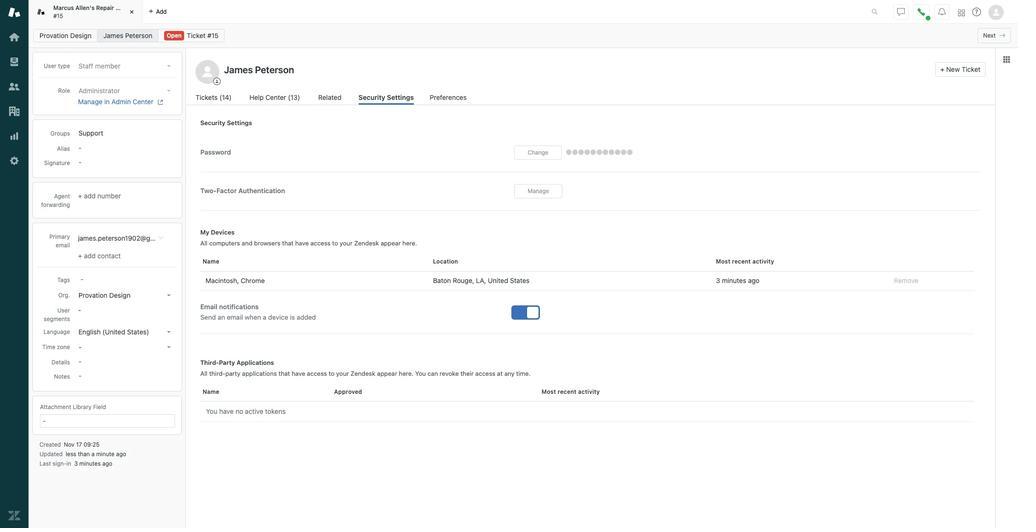 Task type: locate. For each thing, give the bounding box(es) containing it.
0 horizontal spatial 3
[[74, 460, 78, 468]]

0 horizontal spatial ticket
[[116, 4, 133, 11]]

user left type
[[44, 62, 56, 70]]

1 vertical spatial to
[[329, 370, 335, 377]]

design down the - field
[[109, 291, 131, 299]]

that inside third-party applications all third-party applications that have access to your zendesk appear here. you can revoke their access at any time.
[[279, 370, 290, 377]]

0 vertical spatial have
[[295, 240, 309, 247]]

0 vertical spatial minutes
[[723, 277, 747, 285]]

most for all computers and browsers that have access to your zendesk appear here.
[[717, 258, 731, 265]]

recent for my devices all computers and browsers that have access to your zendesk appear here.
[[733, 258, 752, 265]]

provation design down marcus
[[40, 31, 92, 40]]

alias
[[57, 145, 70, 152]]

devices
[[211, 229, 235, 236]]

button displays agent's chat status as invisible. image
[[898, 8, 906, 15]]

revoke
[[440, 370, 459, 377]]

0 horizontal spatial manage
[[78, 98, 103, 106]]

tab
[[29, 0, 143, 24]]

email
[[200, 303, 218, 311]]

signature
[[44, 159, 70, 167]]

0 vertical spatial provation
[[40, 31, 68, 40]]

repair
[[96, 4, 114, 11]]

1 horizontal spatial minutes
[[723, 277, 747, 285]]

factor
[[217, 187, 237, 195]]

0 horizontal spatial recent
[[558, 388, 577, 396]]

zone
[[57, 344, 70, 351]]

manage
[[78, 98, 103, 106], [528, 188, 550, 195]]

0 horizontal spatial settings
[[227, 119, 252, 127]]

1 horizontal spatial you
[[416, 370, 426, 377]]

name down third-
[[203, 388, 220, 396]]

all inside my devices all computers and browsers that have access to your zendesk appear here.
[[200, 240, 208, 247]]

arrow down image up manage in admin center link
[[167, 90, 171, 92]]

arrow down image inside staff member button
[[167, 65, 171, 67]]

1 vertical spatial in
[[66, 460, 71, 468]]

add left contact
[[84, 252, 96, 260]]

1 horizontal spatial most
[[717, 258, 731, 265]]

all inside third-party applications all third-party applications that have access to your zendesk appear here. you can revoke their access at any time.
[[200, 370, 208, 377]]

center inside the help center (13) "link"
[[266, 93, 286, 101]]

0 vertical spatial ticket
[[116, 4, 133, 11]]

+
[[941, 65, 945, 73], [78, 192, 82, 200], [78, 252, 82, 260]]

1 vertical spatial recent
[[558, 388, 577, 396]]

help center (13)
[[250, 93, 300, 101]]

rouge,
[[453, 277, 475, 285]]

0 vertical spatial that
[[282, 240, 294, 247]]

#15 right open
[[208, 31, 219, 40]]

primary
[[49, 233, 70, 240]]

1 horizontal spatial settings
[[387, 93, 414, 101]]

third-
[[209, 370, 226, 377]]

+ for + add number
[[78, 192, 82, 200]]

have right applications
[[292, 370, 305, 377]]

staff
[[79, 62, 93, 70]]

0 horizontal spatial design
[[70, 31, 92, 40]]

a right than
[[92, 451, 95, 458]]

that right browsers
[[282, 240, 294, 247]]

add inside dropdown button
[[156, 8, 167, 15]]

user for user type
[[44, 62, 56, 70]]

user type
[[44, 62, 70, 70]]

0 vertical spatial user
[[44, 62, 56, 70]]

1 vertical spatial zendesk
[[351, 370, 376, 377]]

help
[[250, 93, 264, 101]]

1 vertical spatial a
[[92, 451, 95, 458]]

0 vertical spatial email
[[56, 242, 70, 249]]

to inside third-party applications all third-party applications that have access to your zendesk appear here. you can revoke their access at any time.
[[329, 370, 335, 377]]

1 horizontal spatial activity
[[753, 258, 775, 265]]

tabs tab list
[[29, 0, 862, 24]]

arrow down image inside english (united states) button
[[167, 331, 171, 333]]

created
[[40, 441, 61, 449]]

1 horizontal spatial ticket
[[187, 31, 206, 40]]

#15
[[53, 12, 63, 19], [208, 31, 219, 40]]

center left "(13)"
[[266, 93, 286, 101]]

- right zone
[[79, 343, 82, 351]]

all down my
[[200, 240, 208, 247]]

third-party applications all third-party applications that have access to your zendesk appear here. you can revoke their access at any time.
[[200, 359, 531, 377]]

0 horizontal spatial security settings
[[200, 119, 252, 127]]

0 vertical spatial recent
[[733, 258, 752, 265]]

org.
[[58, 292, 70, 299]]

0 vertical spatial #15
[[53, 12, 63, 19]]

arrow down image for administrator
[[167, 90, 171, 92]]

nov
[[64, 441, 75, 449]]

security
[[359, 93, 386, 101], [200, 119, 226, 127]]

1 vertical spatial +
[[78, 192, 82, 200]]

provation design
[[40, 31, 92, 40], [79, 291, 131, 299]]

0 vertical spatial zendesk
[[354, 240, 379, 247]]

english
[[79, 328, 101, 336]]

time zone
[[42, 344, 70, 351]]

1 vertical spatial design
[[109, 291, 131, 299]]

provation inside secondary element
[[40, 31, 68, 40]]

0 horizontal spatial activity
[[579, 388, 600, 396]]

user inside the user segments
[[57, 307, 70, 314]]

0 vertical spatial name
[[203, 258, 220, 265]]

a inside the email notifications send an email when a device is added
[[263, 314, 267, 321]]

0 vertical spatial 3
[[717, 277, 721, 285]]

arrow down image
[[167, 90, 171, 92], [167, 295, 171, 297], [167, 347, 171, 349]]

primary email
[[49, 233, 70, 249]]

minutes
[[723, 277, 747, 285], [79, 460, 101, 468]]

1 vertical spatial all
[[200, 370, 208, 377]]

3 inside the created nov 17 09:25 updated less than a minute ago last sign-in 3 minutes ago
[[74, 460, 78, 468]]

that
[[282, 240, 294, 247], [279, 370, 290, 377]]

ticket
[[116, 4, 133, 11], [187, 31, 206, 40], [963, 65, 981, 73]]

user
[[44, 62, 56, 70], [57, 307, 70, 314]]

computers
[[209, 240, 240, 247]]

#15 down marcus
[[53, 12, 63, 19]]

arrow down image inside - button
[[167, 347, 171, 349]]

administrator button
[[76, 84, 175, 98]]

notes
[[54, 373, 70, 380]]

security right "related" link
[[359, 93, 386, 101]]

1 vertical spatial name
[[203, 388, 220, 396]]

+ add contact
[[78, 252, 121, 260]]

0 horizontal spatial user
[[44, 62, 56, 70]]

you left can at left bottom
[[416, 370, 426, 377]]

0 vertical spatial all
[[200, 240, 208, 247]]

you
[[416, 370, 426, 377], [206, 408, 218, 416]]

provation right org.
[[79, 291, 107, 299]]

arrow down image down open
[[167, 65, 171, 67]]

arrow down image down english (united states) button
[[167, 347, 171, 349]]

a right "when"
[[263, 314, 267, 321]]

applications
[[242, 370, 277, 377]]

activity
[[753, 258, 775, 265], [579, 388, 600, 396]]

to
[[333, 240, 338, 247], [329, 370, 335, 377]]

in inside the created nov 17 09:25 updated less than a minute ago last sign-in 3 minutes ago
[[66, 460, 71, 468]]

0 vertical spatial here.
[[403, 240, 417, 247]]

zendesk inside third-party applications all third-party applications that have access to your zendesk appear here. you can revoke their access at any time.
[[351, 370, 376, 377]]

1 vertical spatial appear
[[377, 370, 397, 377]]

that right applications
[[279, 370, 290, 377]]

add for add contact
[[84, 252, 96, 260]]

staff member
[[79, 62, 121, 70]]

2 horizontal spatial ticket
[[963, 65, 981, 73]]

email down primary at top left
[[56, 242, 70, 249]]

ticket right the 'new' at the top of page
[[963, 65, 981, 73]]

2 name from the top
[[203, 388, 220, 396]]

security settings
[[359, 93, 414, 101], [200, 119, 252, 127]]

1 vertical spatial email
[[227, 314, 243, 321]]

1 name from the top
[[203, 258, 220, 265]]

add button
[[143, 0, 173, 23]]

0 vertical spatial in
[[104, 98, 110, 106]]

center right "admin"
[[133, 98, 154, 106]]

have
[[295, 240, 309, 247], [292, 370, 305, 377], [219, 408, 234, 416]]

applications
[[237, 359, 274, 366]]

1 vertical spatial activity
[[579, 388, 600, 396]]

minute
[[96, 451, 115, 458]]

2 vertical spatial add
[[84, 252, 96, 260]]

no
[[236, 408, 243, 416]]

user up segments
[[57, 307, 70, 314]]

0 vertical spatial manage
[[78, 98, 103, 106]]

arrow down image inside the administrator button
[[167, 90, 171, 92]]

+ for + new ticket
[[941, 65, 945, 73]]

+ inside "button"
[[941, 65, 945, 73]]

2 all from the top
[[200, 370, 208, 377]]

add left number
[[84, 192, 96, 200]]

arrow down image
[[167, 65, 171, 67], [167, 331, 171, 333]]

name for all
[[203, 388, 220, 396]]

2 arrow down image from the top
[[167, 295, 171, 297]]

minutes inside the created nov 17 09:25 updated less than a minute ago last sign-in 3 minutes ago
[[79, 460, 101, 468]]

design
[[70, 31, 92, 40], [109, 291, 131, 299]]

ticket right repair at the left
[[116, 4, 133, 11]]

name down computers
[[203, 258, 220, 265]]

1 vertical spatial -
[[79, 343, 82, 351]]

+ left the 'new' at the top of page
[[941, 65, 945, 73]]

customers image
[[8, 80, 20, 93]]

3 arrow down image from the top
[[167, 347, 171, 349]]

0 vertical spatial arrow down image
[[167, 90, 171, 92]]

0 vertical spatial security
[[359, 93, 386, 101]]

united
[[488, 277, 509, 285]]

1 horizontal spatial in
[[104, 98, 110, 106]]

in down administrator
[[104, 98, 110, 106]]

email inside the primary email
[[56, 242, 70, 249]]

0 vertical spatial arrow down image
[[167, 65, 171, 67]]

email
[[56, 242, 70, 249], [227, 314, 243, 321]]

- inside - button
[[79, 343, 82, 351]]

in inside manage in admin center link
[[104, 98, 110, 106]]

your
[[340, 240, 353, 247], [336, 370, 349, 377]]

2 arrow down image from the top
[[167, 331, 171, 333]]

1 vertical spatial minutes
[[79, 460, 101, 468]]

1 vertical spatial add
[[84, 192, 96, 200]]

1 horizontal spatial provation
[[79, 291, 107, 299]]

0 vertical spatial most recent activity
[[717, 258, 775, 265]]

james
[[103, 31, 123, 40]]

None text field
[[221, 62, 932, 77], [203, 274, 420, 288], [221, 62, 932, 77], [203, 274, 420, 288]]

browsers
[[254, 240, 281, 247]]

1 vertical spatial arrow down image
[[167, 331, 171, 333]]

1 vertical spatial provation
[[79, 291, 107, 299]]

agent forwarding
[[41, 193, 70, 209]]

arrow down image down the - field
[[167, 295, 171, 297]]

administrator
[[79, 87, 120, 95]]

in down less
[[66, 460, 71, 468]]

1 arrow down image from the top
[[167, 90, 171, 92]]

most
[[717, 258, 731, 265], [542, 388, 557, 396]]

notifications image
[[939, 8, 947, 15]]

1 vertical spatial ticket
[[187, 31, 206, 40]]

settings
[[387, 93, 414, 101], [227, 119, 252, 127]]

(united
[[103, 328, 125, 336]]

manage in admin center link
[[78, 98, 171, 106]]

my
[[200, 229, 209, 236]]

have right browsers
[[295, 240, 309, 247]]

access
[[311, 240, 331, 247], [307, 370, 327, 377], [476, 370, 496, 377]]

an
[[218, 314, 225, 321]]

0 horizontal spatial center
[[133, 98, 154, 106]]

1 vertical spatial user
[[57, 307, 70, 314]]

1 vertical spatial settings
[[227, 119, 252, 127]]

segments
[[44, 316, 70, 323]]

james peterson link
[[97, 29, 159, 42]]

zendesk image
[[8, 510, 20, 522]]

1 horizontal spatial center
[[266, 93, 286, 101]]

2 vertical spatial ticket
[[963, 65, 981, 73]]

you left 'no'
[[206, 408, 218, 416]]

have left 'no'
[[219, 408, 234, 416]]

0 horizontal spatial most
[[542, 388, 557, 396]]

you inside third-party applications all third-party applications that have access to your zendesk appear here. you can revoke their access at any time.
[[416, 370, 426, 377]]

english (united states)
[[79, 328, 149, 336]]

0 vertical spatial you
[[416, 370, 426, 377]]

0 horizontal spatial ago
[[102, 460, 112, 468]]

apps image
[[1004, 56, 1011, 63]]

1 arrow down image from the top
[[167, 65, 171, 67]]

user for user segments
[[57, 307, 70, 314]]

1 horizontal spatial user
[[57, 307, 70, 314]]

security down tickets (14) link
[[200, 119, 226, 127]]

1 vertical spatial here.
[[399, 370, 414, 377]]

0 horizontal spatial email
[[56, 242, 70, 249]]

provation design down the - field
[[79, 291, 131, 299]]

la,
[[476, 277, 487, 285]]

design down marcus allen's repair ticket #15
[[70, 31, 92, 40]]

ticket inside marcus allen's repair ticket #15
[[116, 4, 133, 11]]

1 vertical spatial 3
[[74, 460, 78, 468]]

design inside button
[[109, 291, 131, 299]]

provation inside button
[[79, 291, 107, 299]]

3
[[717, 277, 721, 285], [74, 460, 78, 468]]

#15 inside secondary element
[[208, 31, 219, 40]]

1 horizontal spatial 3
[[717, 277, 721, 285]]

1 vertical spatial that
[[279, 370, 290, 377]]

1 vertical spatial arrow down image
[[167, 295, 171, 297]]

1 horizontal spatial ago
[[116, 451, 126, 458]]

+ left contact
[[78, 252, 82, 260]]

0 vertical spatial +
[[941, 65, 945, 73]]

0 vertical spatial settings
[[387, 93, 414, 101]]

add up open
[[156, 8, 167, 15]]

1 vertical spatial most
[[542, 388, 557, 396]]

baton rouge, la, united states
[[433, 277, 530, 285]]

center
[[266, 93, 286, 101], [133, 98, 154, 106]]

1 horizontal spatial manage
[[528, 188, 550, 195]]

manage down administrator
[[78, 98, 103, 106]]

1 vertical spatial you
[[206, 408, 218, 416]]

in
[[104, 98, 110, 106], [66, 460, 71, 468]]

0 vertical spatial to
[[333, 240, 338, 247]]

activity for all computers and browsers that have access to your zendesk appear here.
[[753, 258, 775, 265]]

0 vertical spatial security settings
[[359, 93, 414, 101]]

email inside the email notifications send an email when a device is added
[[227, 314, 243, 321]]

0 horizontal spatial minutes
[[79, 460, 101, 468]]

zendesk
[[354, 240, 379, 247], [351, 370, 376, 377]]

ticket right open
[[187, 31, 206, 40]]

- right the user segments
[[78, 306, 81, 314]]

email down notifications
[[227, 314, 243, 321]]

ticket inside secondary element
[[187, 31, 206, 40]]

james.peterson1902@gmail.com
[[78, 234, 178, 242]]

1 all from the top
[[200, 240, 208, 247]]

+ right agent
[[78, 192, 82, 200]]

1 vertical spatial security settings
[[200, 119, 252, 127]]

add
[[156, 8, 167, 15], [84, 192, 96, 200], [84, 252, 96, 260]]

0 horizontal spatial a
[[92, 451, 95, 458]]

arrow down image right states)
[[167, 331, 171, 333]]

zendesk products image
[[959, 9, 966, 16]]

0 vertical spatial provation design
[[40, 31, 92, 40]]

0 vertical spatial your
[[340, 240, 353, 247]]

(13)
[[288, 93, 300, 101]]

1 vertical spatial provation design
[[79, 291, 131, 299]]

name for computers
[[203, 258, 220, 265]]

1 horizontal spatial security
[[359, 93, 386, 101]]

provation down marcus
[[40, 31, 68, 40]]

tab containing marcus allen's repair ticket
[[29, 0, 143, 24]]

2 horizontal spatial ago
[[749, 277, 760, 285]]

0 vertical spatial most
[[717, 258, 731, 265]]

1 vertical spatial security
[[200, 119, 226, 127]]

0 horizontal spatial most recent activity
[[542, 388, 600, 396]]

manage down change button
[[528, 188, 550, 195]]

arrow down image inside provation design button
[[167, 295, 171, 297]]

1 vertical spatial your
[[336, 370, 349, 377]]

all down third-
[[200, 370, 208, 377]]

0 vertical spatial design
[[70, 31, 92, 40]]



Task type: describe. For each thing, give the bounding box(es) containing it.
language
[[44, 329, 70, 336]]

most recent activity for third-party applications all third-party applications that have access to your zendesk appear here. you can revoke their access at any time.
[[542, 388, 600, 396]]

marcus
[[53, 4, 74, 11]]

device
[[268, 314, 288, 321]]

organizations image
[[8, 105, 20, 118]]

two-
[[200, 187, 217, 195]]

provation design inside button
[[79, 291, 131, 299]]

#15 inside marcus allen's repair ticket #15
[[53, 12, 63, 19]]

admin
[[112, 98, 131, 106]]

location
[[433, 258, 458, 265]]

at
[[498, 370, 503, 377]]

details
[[51, 359, 70, 366]]

preferences link
[[430, 92, 469, 105]]

to inside my devices all computers and browsers that have access to your zendesk appear here.
[[333, 240, 338, 247]]

design inside secondary element
[[70, 31, 92, 40]]

most for all third-party applications that have access to your zendesk appear here. you can revoke their access at any time.
[[542, 388, 557, 396]]

two-factor authentication
[[200, 187, 285, 195]]

manage in admin center
[[78, 98, 154, 106]]

you have no active tokens
[[206, 408, 286, 416]]

english (united states) button
[[76, 326, 175, 339]]

support
[[79, 129, 103, 137]]

0 horizontal spatial security
[[200, 119, 226, 127]]

+ for + add contact
[[78, 252, 82, 260]]

close image
[[127, 7, 137, 17]]

tokens
[[265, 408, 286, 416]]

notifications
[[219, 303, 259, 311]]

zendesk support image
[[8, 6, 20, 19]]

new
[[947, 65, 961, 73]]

- field
[[77, 274, 175, 285]]

appear inside third-party applications all third-party applications that have access to your zendesk appear here. you can revoke their access at any time.
[[377, 370, 397, 377]]

agent
[[54, 193, 70, 200]]

0 vertical spatial ago
[[749, 277, 760, 285]]

ticket inside + new ticket "button"
[[963, 65, 981, 73]]

updated
[[40, 451, 63, 458]]

attachment library field
[[40, 404, 106, 411]]

created nov 17 09:25 updated less than a minute ago last sign-in 3 minutes ago
[[40, 441, 126, 468]]

0 horizontal spatial you
[[206, 408, 218, 416]]

have inside my devices all computers and browsers that have access to your zendesk appear here.
[[295, 240, 309, 247]]

views image
[[8, 56, 20, 68]]

arrow down image for -
[[167, 347, 171, 349]]

last
[[40, 460, 51, 468]]

get started image
[[8, 31, 20, 43]]

+ new ticket button
[[936, 62, 987, 77]]

can
[[428, 370, 438, 377]]

arrow down image for staff member
[[167, 65, 171, 67]]

1 horizontal spatial security settings
[[359, 93, 414, 101]]

arrow down image for english (united states)
[[167, 331, 171, 333]]

approved
[[334, 388, 362, 396]]

activity for all third-party applications that have access to your zendesk appear here. you can revoke their access at any time.
[[579, 388, 600, 396]]

reporting image
[[8, 130, 20, 142]]

have inside third-party applications all third-party applications that have access to your zendesk appear here. you can revoke their access at any time.
[[292, 370, 305, 377]]

2 vertical spatial have
[[219, 408, 234, 416]]

here. inside my devices all computers and browsers that have access to your zendesk appear here.
[[403, 240, 417, 247]]

next button
[[978, 28, 1012, 43]]

here. inside third-party applications all third-party applications that have access to your zendesk appear here. you can revoke their access at any time.
[[399, 370, 414, 377]]

related
[[319, 93, 342, 101]]

3 minutes ago
[[717, 277, 760, 285]]

third-
[[200, 359, 219, 366]]

contact
[[97, 252, 121, 260]]

authentication
[[239, 187, 285, 195]]

get help image
[[973, 8, 982, 16]]

baton
[[433, 277, 451, 285]]

1 vertical spatial ago
[[116, 451, 126, 458]]

their
[[461, 370, 474, 377]]

james peterson
[[103, 31, 153, 40]]

tags
[[57, 277, 70, 284]]

help center (13) link
[[250, 92, 303, 105]]

a inside the created nov 17 09:25 updated less than a minute ago last sign-in 3 minutes ago
[[92, 451, 95, 458]]

marcus allen's repair ticket #15
[[53, 4, 133, 19]]

allen's
[[75, 4, 95, 11]]

is
[[290, 314, 295, 321]]

any
[[505, 370, 515, 377]]

less
[[66, 451, 76, 458]]

than
[[78, 451, 90, 458]]

ticket #15
[[187, 31, 219, 40]]

sign-
[[53, 460, 66, 468]]

related link
[[319, 92, 343, 105]]

send
[[200, 314, 216, 321]]

09:25
[[84, 441, 100, 449]]

and
[[242, 240, 253, 247]]

most recent activity for my devices all computers and browsers that have access to your zendesk appear here.
[[717, 258, 775, 265]]

open
[[167, 32, 182, 39]]

appear inside my devices all computers and browsers that have access to your zendesk appear here.
[[381, 240, 401, 247]]

manage for manage in admin center
[[78, 98, 103, 106]]

main element
[[0, 0, 29, 529]]

that inside my devices all computers and browsers that have access to your zendesk appear here.
[[282, 240, 294, 247]]

2 vertical spatial ago
[[102, 460, 112, 468]]

password
[[200, 148, 231, 156]]

provation design inside secondary element
[[40, 31, 92, 40]]

email notifications send an email when a device is added
[[200, 303, 316, 321]]

tickets
[[196, 93, 218, 101]]

provation design link
[[33, 29, 98, 42]]

my devices all computers and browsers that have access to your zendesk appear here.
[[200, 229, 417, 247]]

security settings link
[[359, 92, 414, 105]]

field
[[93, 404, 106, 411]]

change
[[528, 149, 549, 156]]

peterson
[[125, 31, 153, 40]]

change button
[[515, 146, 562, 160]]

- button
[[76, 341, 175, 354]]

member
[[95, 62, 121, 70]]

tickets (14) link
[[196, 92, 234, 105]]

center inside manage in admin center link
[[133, 98, 154, 106]]

access inside my devices all computers and browsers that have access to your zendesk appear here.
[[311, 240, 331, 247]]

manage for manage
[[528, 188, 550, 195]]

role
[[58, 87, 70, 94]]

0 vertical spatial -
[[78, 306, 81, 314]]

recent for third-party applications all third-party applications that have access to your zendesk appear here. you can revoke their access at any time.
[[558, 388, 577, 396]]

admin image
[[8, 155, 20, 167]]

zendesk inside my devices all computers and browsers that have access to your zendesk appear here.
[[354, 240, 379, 247]]

type
[[58, 62, 70, 70]]

time
[[42, 344, 55, 351]]

arrow down image for provation design
[[167, 295, 171, 297]]

your inside third-party applications all third-party applications that have access to your zendesk appear here. you can revoke their access at any time.
[[336, 370, 349, 377]]

secondary element
[[29, 26, 1019, 45]]

number
[[97, 192, 121, 200]]

states
[[510, 277, 530, 285]]

provation design button
[[76, 289, 175, 302]]

your inside my devices all computers and browsers that have access to your zendesk appear here.
[[340, 240, 353, 247]]

(14)
[[220, 93, 232, 101]]

forwarding
[[41, 201, 70, 209]]

add for add number
[[84, 192, 96, 200]]



Task type: vqa. For each thing, say whether or not it's contained in the screenshot.
bottom Ticket
yes



